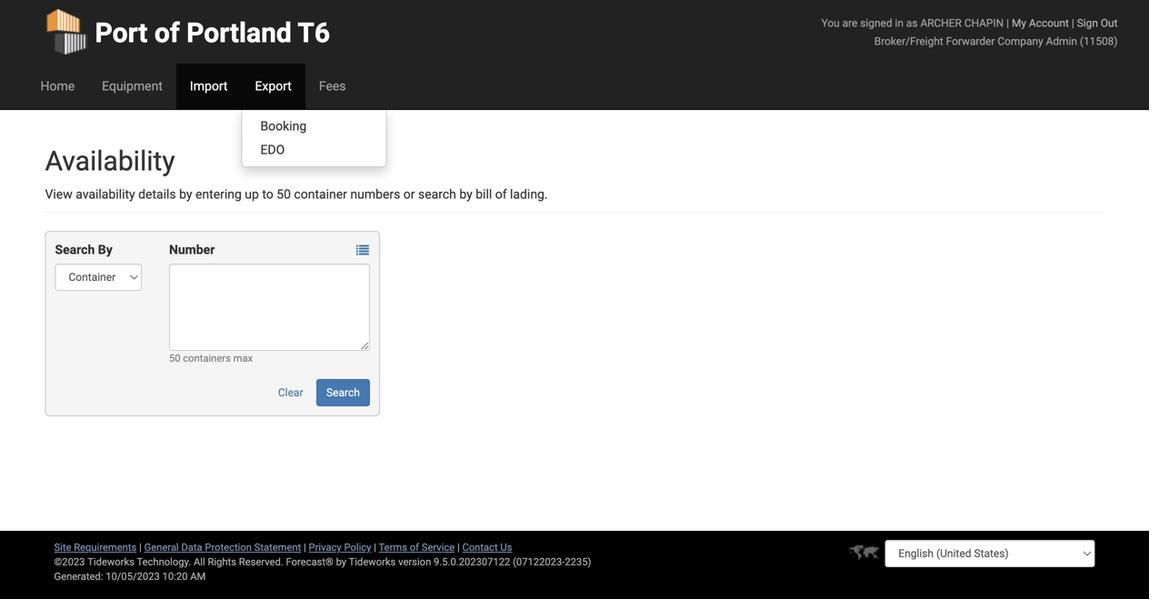 Task type: locate. For each thing, give the bounding box(es) containing it.
signed
[[860, 17, 892, 30]]

2235)
[[565, 556, 591, 568]]

search button
[[316, 379, 370, 406]]

you are signed in as archer chapin | my account | sign out broker/freight forwarder company admin (11508)
[[822, 17, 1118, 48]]

1 horizontal spatial by
[[336, 556, 347, 568]]

privacy
[[309, 541, 342, 553]]

booking
[[260, 119, 307, 134]]

of right port
[[154, 17, 180, 49]]

generated:
[[54, 571, 103, 582]]

0 horizontal spatial by
[[179, 187, 192, 202]]

1 horizontal spatial search
[[326, 386, 360, 399]]

0 vertical spatial search
[[55, 242, 95, 257]]

by left the bill
[[459, 187, 473, 202]]

| left my
[[1007, 17, 1009, 30]]

as
[[906, 17, 918, 30]]

sign out link
[[1077, 17, 1118, 30]]

or
[[403, 187, 415, 202]]

service
[[422, 541, 455, 553]]

search
[[418, 187, 456, 202]]

sign
[[1077, 17, 1098, 30]]

data
[[181, 541, 202, 553]]

by
[[179, 187, 192, 202], [459, 187, 473, 202], [336, 556, 347, 568]]

50 left containers
[[169, 352, 180, 364]]

container
[[294, 187, 347, 202]]

1 vertical spatial search
[[326, 386, 360, 399]]

search by
[[55, 242, 113, 257]]

50
[[277, 187, 291, 202], [169, 352, 180, 364]]

1 horizontal spatial of
[[410, 541, 419, 553]]

50 right to on the top of page
[[277, 187, 291, 202]]

by right details on the left top of page
[[179, 187, 192, 202]]

0 horizontal spatial of
[[154, 17, 180, 49]]

port
[[95, 17, 148, 49]]

tideworks
[[349, 556, 396, 568]]

0 vertical spatial 50
[[277, 187, 291, 202]]

privacy policy link
[[309, 541, 371, 553]]

view availability details by entering up to 50 container numbers or search by bill of lading.
[[45, 187, 548, 202]]

(11508)
[[1080, 35, 1118, 48]]

edo
[[260, 142, 285, 157]]

search
[[55, 242, 95, 257], [326, 386, 360, 399]]

up
[[245, 187, 259, 202]]

of
[[154, 17, 180, 49], [495, 187, 507, 202], [410, 541, 419, 553]]

search inside 'button'
[[326, 386, 360, 399]]

availability
[[45, 145, 175, 177]]

you
[[822, 17, 840, 30]]

entering
[[195, 187, 242, 202]]

out
[[1101, 17, 1118, 30]]

of right the bill
[[495, 187, 507, 202]]

| left the "sign"
[[1072, 17, 1075, 30]]

booking link
[[242, 115, 386, 138]]

show list image
[[356, 244, 369, 257]]

2 vertical spatial of
[[410, 541, 419, 553]]

1 vertical spatial of
[[495, 187, 507, 202]]

site
[[54, 541, 71, 553]]

import button
[[176, 64, 241, 109]]

number
[[169, 242, 215, 257]]

1 horizontal spatial 50
[[277, 187, 291, 202]]

max
[[233, 352, 253, 364]]

of up version
[[410, 541, 419, 553]]

forwarder
[[946, 35, 995, 48]]

lading.
[[510, 187, 548, 202]]

home button
[[27, 64, 88, 109]]

0 vertical spatial of
[[154, 17, 180, 49]]

search right 'clear' button
[[326, 386, 360, 399]]

of inside site requirements | general data protection statement | privacy policy | terms of service | contact us ©2023 tideworks technology. all rights reserved. forecast® by tideworks version 9.5.0.202307122 (07122023-2235) generated: 10/05/2023 10:20 am
[[410, 541, 419, 553]]

import
[[190, 79, 228, 94]]

0 horizontal spatial search
[[55, 242, 95, 257]]

| up '9.5.0.202307122'
[[457, 541, 460, 553]]

clear
[[278, 386, 303, 399]]

|
[[1007, 17, 1009, 30], [1072, 17, 1075, 30], [139, 541, 142, 553], [304, 541, 306, 553], [374, 541, 376, 553], [457, 541, 460, 553]]

my account link
[[1012, 17, 1069, 30]]

port of portland t6
[[95, 17, 330, 49]]

fees
[[319, 79, 346, 94]]

view
[[45, 187, 73, 202]]

details
[[138, 187, 176, 202]]

chapin
[[965, 17, 1004, 30]]

0 horizontal spatial 50
[[169, 352, 180, 364]]

by down privacy policy link
[[336, 556, 347, 568]]

contact
[[462, 541, 498, 553]]

version
[[398, 556, 431, 568]]

containers
[[183, 352, 231, 364]]

search left by
[[55, 242, 95, 257]]



Task type: vqa. For each thing, say whether or not it's contained in the screenshot.
Email or username Text Field
no



Task type: describe. For each thing, give the bounding box(es) containing it.
rights
[[208, 556, 236, 568]]

all
[[194, 556, 205, 568]]

export
[[255, 79, 292, 94]]

fees button
[[305, 64, 360, 109]]

reserved.
[[239, 556, 283, 568]]

2 horizontal spatial of
[[495, 187, 507, 202]]

forecast®
[[286, 556, 334, 568]]

broker/freight
[[874, 35, 943, 48]]

availability
[[76, 187, 135, 202]]

in
[[895, 17, 904, 30]]

| up the tideworks
[[374, 541, 376, 553]]

my
[[1012, 17, 1026, 30]]

site requirements link
[[54, 541, 137, 553]]

port of portland t6 link
[[45, 0, 330, 64]]

2 horizontal spatial by
[[459, 187, 473, 202]]

archer
[[921, 17, 962, 30]]

booking edo
[[260, 119, 307, 157]]

equipment button
[[88, 64, 176, 109]]

site requirements | general data protection statement | privacy policy | terms of service | contact us ©2023 tideworks technology. all rights reserved. forecast® by tideworks version 9.5.0.202307122 (07122023-2235) generated: 10/05/2023 10:20 am
[[54, 541, 591, 582]]

| up forecast®
[[304, 541, 306, 553]]

home
[[40, 79, 75, 94]]

are
[[843, 17, 858, 30]]

by inside site requirements | general data protection statement | privacy policy | terms of service | contact us ©2023 tideworks technology. all rights reserved. forecast® by tideworks version 9.5.0.202307122 (07122023-2235) generated: 10/05/2023 10:20 am
[[336, 556, 347, 568]]

search for search by
[[55, 242, 95, 257]]

company
[[998, 35, 1043, 48]]

1 vertical spatial 50
[[169, 352, 180, 364]]

(07122023-
[[513, 556, 565, 568]]

edo link
[[242, 138, 386, 162]]

t6
[[298, 17, 330, 49]]

9.5.0.202307122
[[434, 556, 510, 568]]

numbers
[[350, 187, 400, 202]]

export button
[[241, 64, 305, 109]]

terms of service link
[[379, 541, 455, 553]]

technology.
[[137, 556, 191, 568]]

10:20
[[162, 571, 188, 582]]

policy
[[344, 541, 371, 553]]

terms
[[379, 541, 407, 553]]

clear button
[[268, 379, 313, 406]]

search for search
[[326, 386, 360, 399]]

10/05/2023
[[106, 571, 160, 582]]

contact us link
[[462, 541, 512, 553]]

protection
[[205, 541, 252, 553]]

Number text field
[[169, 264, 370, 351]]

to
[[262, 187, 273, 202]]

by
[[98, 242, 113, 257]]

50 containers max
[[169, 352, 253, 364]]

statement
[[254, 541, 301, 553]]

©2023 tideworks
[[54, 556, 135, 568]]

am
[[190, 571, 206, 582]]

admin
[[1046, 35, 1077, 48]]

portland
[[186, 17, 292, 49]]

us
[[500, 541, 512, 553]]

general data protection statement link
[[144, 541, 301, 553]]

general
[[144, 541, 179, 553]]

equipment
[[102, 79, 163, 94]]

account
[[1029, 17, 1069, 30]]

requirements
[[74, 541, 137, 553]]

bill
[[476, 187, 492, 202]]

| left 'general'
[[139, 541, 142, 553]]



